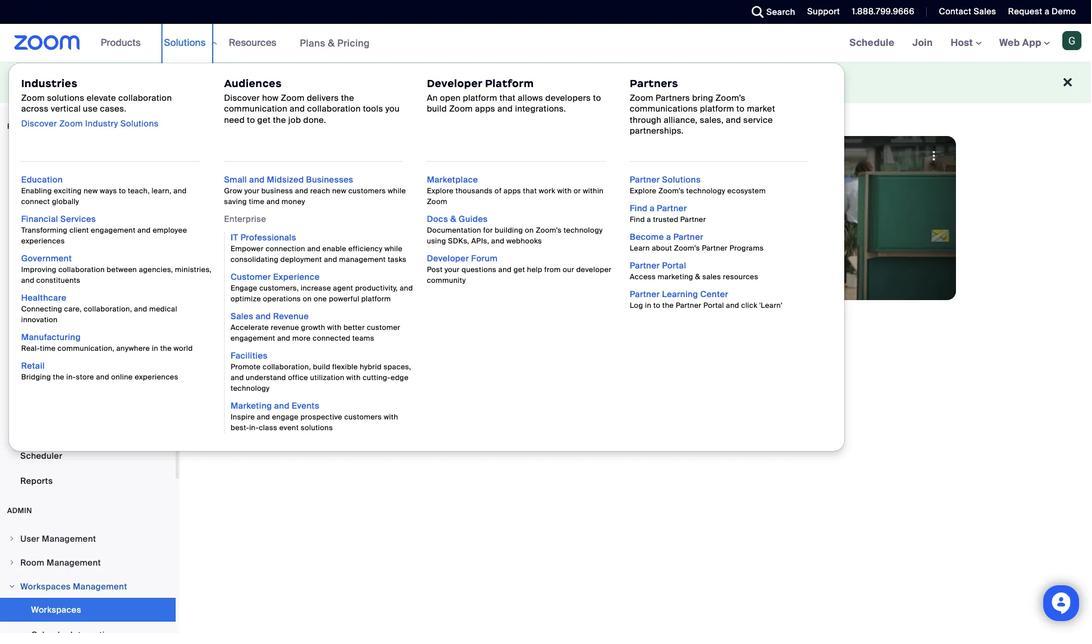 Task type: locate. For each thing, give the bounding box(es) containing it.
0 vertical spatial solutions
[[164, 36, 206, 49]]

platform down no
[[463, 93, 497, 103]]

0 vertical spatial get
[[345, 77, 358, 88]]

management for room management
[[47, 558, 101, 569]]

that down platform
[[499, 93, 516, 103]]

zoom up across
[[21, 93, 45, 103]]

and up engage
[[274, 401, 290, 412]]

1 horizontal spatial explore
[[630, 186, 657, 196]]

to inside audiences discover how zoom delivers the communication and collaboration tools you need to get the job done.
[[247, 114, 255, 125]]

productivity,
[[355, 284, 398, 293]]

0 vertical spatial &
[[328, 37, 335, 49]]

home
[[20, 150, 45, 161]]

1 right image from the top
[[8, 536, 16, 543]]

customer experience engage customers, increase agent productivity, and optimize operations on one powerful platform
[[231, 272, 413, 304]]

ahead up thousands
[[449, 175, 474, 186]]

1 horizontal spatial build
[[427, 104, 447, 114]]

on
[[525, 226, 534, 235], [303, 295, 312, 304]]

personal for personal devices
[[20, 301, 56, 311]]

with down edge
[[384, 413, 398, 422]]

1 horizontal spatial time
[[249, 197, 265, 207]]

the inside reserve ahead and maximize your productivity with zoom's workspace reservation! get virtual access to your ideal physical workspace and stay ahead of the game.
[[487, 175, 500, 186]]

2 personal from the top
[[20, 301, 56, 311]]

access inside reserve ahead and maximize your productivity with zoom's workspace reservation! get virtual access to your ideal physical workspace and stay ahead of the game.
[[247, 175, 276, 186]]

need
[[224, 114, 245, 125]]

meet zoom ai companion, your new ai assistant! upgrade to zoom one pro and get access to ai companion at no additional cost.
[[14, 77, 549, 88]]

right image inside room management menu item
[[8, 560, 16, 567]]

industries zoom solutions elevate collaboration across vertical use cases. discover zoom industry solutions
[[21, 77, 172, 129]]

that for developer
[[499, 93, 516, 103]]

1 vertical spatial engagement
[[231, 334, 275, 344]]

a for find
[[650, 203, 655, 214]]

banner containing industries
[[0, 24, 1091, 452]]

zoom inside audiences discover how zoom delivers the communication and collaboration tools you need to get the job done.
[[281, 93, 305, 103]]

get left help
[[514, 265, 525, 275]]

on up webhooks
[[525, 226, 534, 235]]

that inside developer platform an open platform that allows developers to build zoom apps and integrations.
[[499, 93, 516, 103]]

1 vertical spatial personal
[[20, 301, 56, 311]]

management for user management
[[42, 534, 96, 545]]

2 horizontal spatial solutions
[[662, 174, 701, 185]]

0 vertical spatial find
[[630, 203, 648, 214]]

1 explore from the left
[[427, 186, 454, 196]]

build up utilization
[[313, 363, 330, 372]]

0 horizontal spatial access
[[247, 175, 276, 186]]

'learn'
[[759, 301, 783, 311]]

workspaces inside menu
[[31, 605, 81, 616]]

0 horizontal spatial in-
[[66, 373, 76, 382]]

trusted
[[653, 215, 678, 225]]

portal up marketing
[[662, 261, 686, 271]]

on left one
[[303, 295, 312, 304]]

with left or on the right top of page
[[557, 186, 572, 196]]

zoom down open
[[449, 104, 473, 114]]

more
[[292, 334, 311, 344]]

2 explore from the left
[[630, 186, 657, 196]]

1 vertical spatial developer
[[427, 253, 469, 264]]

build down the an
[[427, 104, 447, 114]]

to inside partners zoom partners bring zoom's communications platform to market through alliance, sales, and service partnerships.
[[737, 104, 745, 114]]

and left medical
[[134, 305, 147, 314]]

2 vertical spatial management
[[73, 582, 127, 593]]

developer up post
[[427, 253, 469, 264]]

it
[[231, 232, 238, 243]]

right image inside user management menu item
[[8, 536, 16, 543]]

0 vertical spatial experiences
[[21, 237, 65, 246]]

0 vertical spatial technology
[[686, 186, 725, 196]]

personal
[[20, 275, 56, 286], [20, 301, 56, 311]]

to right developers
[[593, 93, 601, 103]]

customers down physical
[[348, 186, 386, 196]]

0 vertical spatial personal
[[20, 275, 56, 286]]

solutions inside marketing and events inspire and engage prospective customers with best-in-class event solutions
[[301, 424, 333, 433]]

ai
[[64, 77, 72, 88], [166, 77, 174, 88], [402, 77, 410, 88]]

while inside it professionals empower connection and enable efficiency while consolidating deployment and management tasks
[[384, 244, 403, 254]]

portal inside the partner learning center log in to the partner portal and click 'learn'
[[703, 301, 724, 311]]

0 horizontal spatial that
[[499, 93, 516, 103]]

solutions
[[47, 93, 84, 103], [301, 424, 333, 433]]

your right companion,
[[127, 77, 145, 88]]

discover
[[224, 93, 260, 103], [21, 118, 57, 129]]

1 vertical spatial sales
[[301, 232, 323, 243]]

2 horizontal spatial ai
[[402, 77, 410, 88]]

engage
[[272, 413, 299, 422]]

0 vertical spatial on
[[525, 226, 534, 235]]

solutions inside dropdown button
[[164, 36, 206, 49]]

0 horizontal spatial in
[[152, 344, 158, 354]]

your inside small and midsized businesses grow your business and reach new customers while saving time and money
[[244, 186, 259, 196]]

job
[[288, 114, 301, 125]]

portal
[[662, 261, 686, 271], [703, 301, 724, 311]]

right image for room management
[[8, 560, 16, 567]]

from
[[544, 265, 561, 275]]

1 horizontal spatial apps
[[504, 186, 521, 196]]

management up workspaces link
[[73, 582, 127, 593]]

and up class
[[257, 413, 270, 422]]

0 vertical spatial while
[[388, 186, 406, 196]]

to inside developer platform an open platform that allows developers to build zoom apps and integrations.
[[593, 93, 601, 103]]

0 vertical spatial ahead
[[255, 163, 281, 173]]

of right thousands
[[495, 186, 502, 196]]

0 horizontal spatial learn
[[405, 232, 428, 243]]

0 vertical spatial right image
[[8, 536, 16, 543]]

1 horizontal spatial portal
[[703, 301, 724, 311]]

1 vertical spatial apps
[[504, 186, 521, 196]]

1 developer from the top
[[427, 77, 482, 90]]

1 personal from the top
[[20, 275, 56, 286]]

reports link
[[0, 470, 176, 494]]

get
[[563, 163, 578, 173]]

community
[[427, 276, 466, 286]]

1 vertical spatial while
[[384, 244, 403, 254]]

2 right image from the top
[[8, 560, 16, 567]]

1 vertical spatial customers
[[344, 413, 382, 422]]

and right questions
[[498, 265, 512, 275]]

get inside meet zoom ai companion, footer
[[345, 77, 358, 88]]

2 find from the top
[[630, 215, 645, 225]]

and up small and midsized businesses link
[[283, 163, 298, 173]]

get inside audiences discover how zoom delivers the communication and collaboration tools you need to get the job done.
[[257, 114, 271, 125]]

apps inside marketplace explore thousands of apps that work with or within zoom
[[504, 186, 521, 196]]

and down improving
[[21, 276, 34, 286]]

1 horizontal spatial contact
[[939, 6, 971, 17]]

experiences down transforming
[[21, 237, 65, 246]]

2 vertical spatial sales
[[231, 311, 253, 322]]

collaboration down delivers
[[307, 104, 361, 114]]

contact sales up host dropdown button
[[939, 6, 996, 17]]

discover down across
[[21, 118, 57, 129]]

contact
[[939, 6, 971, 17], [266, 232, 298, 243]]

experiences inside financial services transforming client engagement and employee experiences
[[21, 237, 65, 246]]

zoom down vertical
[[59, 118, 83, 129]]

developer inside developer forum post your questions and get help from our developer community
[[427, 253, 469, 264]]

0 horizontal spatial collaboration,
[[84, 305, 132, 314]]

developer inside developer platform an open platform that allows developers to build zoom apps and integrations.
[[427, 77, 482, 90]]

connecting
[[21, 305, 62, 314]]

and down for
[[491, 237, 504, 246]]

your up "community"
[[445, 265, 460, 275]]

0 horizontal spatial platform
[[361, 295, 391, 304]]

while up tasks
[[384, 244, 403, 254]]

personal for personal contacts
[[20, 275, 56, 286]]

engagement inside financial services transforming client engagement and employee experiences
[[91, 226, 136, 235]]

2 horizontal spatial get
[[514, 265, 525, 275]]

banner
[[0, 24, 1091, 452]]

how
[[262, 93, 279, 103]]

and left employee
[[137, 226, 151, 235]]

1 vertical spatial solutions
[[120, 118, 159, 129]]

innovation
[[21, 315, 58, 325]]

no
[[472, 77, 482, 88]]

government
[[21, 253, 72, 264]]

zoom's inside docs & guides documentation for building on zoom's technology using sdks, apis, and webhooks
[[536, 226, 562, 235]]

collaboration, inside facilities promote collaboration, build flexible hybrid spaces, and understand office utilization with cutting-edge technology
[[263, 363, 311, 372]]

& up 'documentation'
[[450, 214, 456, 225]]

1 horizontal spatial collaboration
[[118, 93, 172, 103]]

0 vertical spatial developer
[[427, 77, 482, 90]]

or
[[574, 186, 581, 196]]

1 find from the top
[[630, 203, 648, 214]]

allows
[[518, 93, 543, 103]]

zoom's down become a partner link
[[674, 244, 700, 253]]

zoom inside developer platform an open platform that allows developers to build zoom apps and integrations.
[[449, 104, 473, 114]]

your right grow
[[244, 186, 259, 196]]

apps
[[475, 104, 495, 114], [504, 186, 521, 196]]

0 horizontal spatial apps
[[475, 104, 495, 114]]

the down the workspace at top left
[[487, 175, 500, 186]]

contacts
[[59, 275, 96, 286]]

online
[[111, 373, 133, 382]]

1 horizontal spatial contact sales
[[939, 6, 996, 17]]

professionals
[[240, 232, 296, 243]]

0 horizontal spatial on
[[303, 295, 312, 304]]

0 vertical spatial of
[[476, 175, 484, 186]]

for
[[483, 226, 493, 235]]

0 vertical spatial discover
[[224, 93, 260, 103]]

technology inside docs & guides documentation for building on zoom's technology using sdks, apis, and webhooks
[[564, 226, 603, 235]]

management
[[42, 534, 96, 545], [47, 558, 101, 569], [73, 582, 127, 593]]

resources button
[[229, 24, 282, 62]]

and right 'learn,' at left
[[173, 186, 187, 196]]

1 vertical spatial discover
[[21, 118, 57, 129]]

market
[[747, 104, 775, 114]]

a for become
[[666, 232, 671, 243]]

partner inside partner solutions explore zoom's technology ecosystem
[[630, 174, 660, 185]]

optimize
[[231, 295, 261, 304]]

1 horizontal spatial ai
[[166, 77, 174, 88]]

developer up open
[[427, 77, 482, 90]]

1 horizontal spatial platform
[[463, 93, 497, 103]]

1 horizontal spatial solutions
[[164, 36, 206, 49]]

new left the assistant!
[[147, 77, 163, 88]]

to inside the partner learning center log in to the partner portal and click 'learn'
[[653, 301, 660, 311]]

& inside docs & guides documentation for building on zoom's technology using sdks, apis, and webhooks
[[450, 214, 456, 225]]

new inside small and midsized businesses grow your business and reach new customers while saving time and money
[[332, 186, 346, 196]]

1 horizontal spatial &
[[450, 214, 456, 225]]

1 vertical spatial access
[[247, 175, 276, 186]]

about
[[652, 244, 672, 253]]

discover down upgrade
[[224, 93, 260, 103]]

operations
[[263, 295, 301, 304]]

medical
[[149, 305, 177, 314]]

ahead up midsized on the top left of page
[[255, 163, 281, 173]]

industries
[[21, 77, 77, 90]]

apps inside developer platform an open platform that allows developers to build zoom apps and integrations.
[[475, 104, 495, 114]]

cost.
[[527, 77, 547, 88]]

developer
[[427, 77, 482, 90], [427, 253, 469, 264]]

1 vertical spatial build
[[313, 363, 330, 372]]

1 horizontal spatial on
[[525, 226, 534, 235]]

zoom inside partners zoom partners bring zoom's communications platform to market through alliance, sales, and service partnerships.
[[630, 93, 653, 103]]

reservation!
[[510, 163, 561, 173]]

engagement right client
[[91, 226, 136, 235]]

and right pro
[[327, 77, 342, 88]]

small
[[224, 174, 247, 185]]

to right ways
[[119, 186, 126, 196]]

platform
[[485, 77, 534, 90]]

1 vertical spatial get
[[257, 114, 271, 125]]

1 horizontal spatial experiences
[[135, 373, 178, 382]]

solutions inside partner solutions explore zoom's technology ecosystem
[[662, 174, 701, 185]]

constituents
[[36, 276, 80, 286]]

to left market at the top right
[[737, 104, 745, 114]]

find
[[630, 203, 648, 214], [630, 215, 645, 225]]

technology down or on the right top of page
[[564, 226, 603, 235]]

& inside the partner portal access marketing & sales resources
[[695, 272, 700, 282]]

the down partner learning center link
[[662, 301, 674, 311]]

and inside facilities promote collaboration, build flexible hybrid spaces, and understand office utilization with cutting-edge technology
[[231, 373, 244, 383]]

0 horizontal spatial collaboration
[[58, 265, 105, 275]]

1 vertical spatial of
[[495, 186, 502, 196]]

1 vertical spatial portal
[[703, 301, 724, 311]]

learn left more
[[405, 232, 428, 243]]

customers right prospective
[[344, 413, 382, 422]]

in right log
[[645, 301, 651, 311]]

contact up host
[[939, 6, 971, 17]]

1 horizontal spatial collaboration,
[[263, 363, 311, 372]]

in inside the partner learning center log in to the partner portal and click 'learn'
[[645, 301, 651, 311]]

audiences
[[224, 77, 282, 90]]

that left work
[[523, 186, 537, 196]]

search
[[766, 7, 795, 17]]

teach,
[[128, 186, 150, 196]]

0 horizontal spatial solutions
[[120, 118, 159, 129]]

notes
[[20, 351, 45, 362]]

0 vertical spatial that
[[499, 93, 516, 103]]

technology up marketing
[[231, 384, 270, 394]]

using
[[427, 237, 446, 246]]

access
[[360, 77, 389, 88], [247, 175, 276, 186]]

explore up find a partner link
[[630, 186, 657, 196]]

and right sales,
[[726, 114, 741, 125]]

and inside partners zoom partners bring zoom's communications platform to market through alliance, sales, and service partnerships.
[[726, 114, 741, 125]]

access up business
[[247, 175, 276, 186]]

0 vertical spatial engagement
[[91, 226, 136, 235]]

in- inside retail bridging the in-store and online experiences
[[66, 373, 76, 382]]

with inside reserve ahead and maximize your productivity with zoom's workspace reservation! get virtual access to your ideal physical workspace and stay ahead of the game.
[[412, 163, 428, 173]]

experiences right "online"
[[135, 373, 178, 382]]

partner up 'become a partner learn about zoom's partner programs'
[[680, 215, 706, 225]]

the inside the partner learning center log in to the partner portal and click 'learn'
[[662, 301, 674, 311]]

right image left room
[[8, 560, 16, 567]]

0 vertical spatial management
[[42, 534, 96, 545]]

1 vertical spatial experiences
[[135, 373, 178, 382]]

1 vertical spatial on
[[303, 295, 312, 304]]

ai left the assistant!
[[166, 77, 174, 88]]

zoom
[[38, 77, 62, 88], [266, 77, 289, 88], [21, 93, 45, 103], [281, 93, 305, 103], [630, 93, 653, 103], [449, 104, 473, 114], [59, 118, 83, 129], [427, 197, 447, 207]]

0 horizontal spatial solutions
[[47, 93, 84, 103]]

2 horizontal spatial new
[[332, 186, 346, 196]]

and down enable
[[324, 255, 337, 265]]

partner solutions explore zoom's technology ecosystem
[[630, 174, 766, 196]]

1 horizontal spatial of
[[495, 186, 502, 196]]

and down promote
[[231, 373, 244, 383]]

deployment
[[280, 255, 322, 265]]

collaboration, up office
[[263, 363, 311, 372]]

2 horizontal spatial platform
[[700, 104, 734, 114]]

partner down trusted
[[673, 232, 703, 243]]

of up thousands
[[476, 175, 484, 186]]

sales up deployment
[[301, 232, 323, 243]]

webinars
[[20, 225, 59, 236]]

2 vertical spatial solutions
[[662, 174, 701, 185]]

portal inside the partner portal access marketing & sales resources
[[662, 261, 686, 271]]

resources
[[229, 36, 276, 49]]

explore inside partner solutions explore zoom's technology ecosystem
[[630, 186, 657, 196]]

workspaces link
[[0, 599, 176, 623]]

and up the money
[[295, 186, 308, 196]]

on inside customer experience engage customers, increase agent productivity, and optimize operations on one powerful platform
[[303, 295, 312, 304]]

0 horizontal spatial discover
[[21, 118, 57, 129]]

and inside developer platform an open platform that allows developers to build zoom apps and integrations.
[[497, 104, 513, 114]]

business
[[261, 186, 293, 196]]

1 horizontal spatial ahead
[[449, 175, 474, 186]]

that inside marketplace explore thousands of apps that work with or within zoom
[[523, 186, 537, 196]]

1 vertical spatial &
[[450, 214, 456, 225]]

platform up sales,
[[700, 104, 734, 114]]

explore down stay
[[427, 186, 454, 196]]

1 horizontal spatial get
[[345, 77, 358, 88]]

2 horizontal spatial collaboration
[[307, 104, 361, 114]]

personal down improving
[[20, 275, 56, 286]]

collaboration inside the government improving collaboration between agencies, ministries, and constituents
[[58, 265, 105, 275]]

right image
[[8, 536, 16, 543], [8, 560, 16, 567]]

experiences for bridging
[[135, 373, 178, 382]]

1 vertical spatial ahead
[[449, 175, 474, 186]]

1 vertical spatial contact
[[266, 232, 298, 243]]

& right plans
[[328, 37, 335, 49]]

management up room management at the left of page
[[42, 534, 96, 545]]

room management
[[20, 558, 101, 569]]

0 horizontal spatial time
[[40, 344, 56, 354]]

1 vertical spatial technology
[[564, 226, 603, 235]]

0 vertical spatial apps
[[475, 104, 495, 114]]

reserve ahead and maximize your productivity with zoom's workspace reservation! get virtual access to your ideal physical workspace and stay ahead of the game.
[[220, 163, 578, 186]]

enable
[[322, 244, 346, 254]]

in right anywhere
[[152, 344, 158, 354]]

help
[[527, 265, 542, 275]]

and up job
[[290, 104, 305, 114]]

retail bridging the in-store and online experiences
[[21, 361, 178, 382]]

platform down productivity,
[[361, 295, 391, 304]]

1 horizontal spatial new
[[147, 77, 163, 88]]

engagement down 'accelerate'
[[231, 334, 275, 344]]

1 vertical spatial right image
[[8, 560, 16, 567]]

ways
[[100, 186, 117, 196]]

while inside small and midsized businesses grow your business and reach new customers while saving time and money
[[388, 186, 406, 196]]

services
[[60, 214, 96, 225]]

and inside healthcare connecting care, collaboration, and medical innovation
[[134, 305, 147, 314]]

1 vertical spatial find
[[630, 215, 645, 225]]

1 vertical spatial in-
[[249, 424, 259, 433]]

partner up access
[[630, 261, 660, 271]]

1 vertical spatial in
[[152, 344, 158, 354]]

engagement inside sales and revenue accelerate revenue growth with better customer engagement and more connected teams
[[231, 334, 275, 344]]

access
[[630, 272, 656, 282]]

reports
[[20, 476, 53, 487]]

0 vertical spatial portal
[[662, 261, 686, 271]]

0 horizontal spatial technology
[[231, 384, 270, 394]]

new
[[147, 77, 163, 88], [84, 186, 98, 196], [332, 186, 346, 196]]

time up enterprise
[[249, 197, 265, 207]]

home link
[[0, 143, 176, 167]]

0 vertical spatial in-
[[66, 373, 76, 382]]

2 developer from the top
[[427, 253, 469, 264]]

partner up find a partner link
[[630, 174, 660, 185]]

workspaces inside menu item
[[20, 582, 71, 593]]

with
[[412, 163, 428, 173], [557, 186, 572, 196], [327, 323, 342, 333], [346, 373, 361, 383], [384, 413, 398, 422]]

and inside developer forum post your questions and get help from our developer community
[[498, 265, 512, 275]]

collaboration inside audiences discover how zoom delivers the communication and collaboration tools you need to get the job done.
[[307, 104, 361, 114]]

the inside "manufacturing real-time communication, anywhere in the world"
[[160, 344, 172, 354]]

0 vertical spatial solutions
[[47, 93, 84, 103]]

accelerate
[[231, 323, 269, 333]]

integrations.
[[515, 104, 566, 114]]

1 vertical spatial learn
[[630, 244, 650, 253]]

solutions up the find a partner find a trusted partner
[[662, 174, 701, 185]]

host
[[951, 36, 975, 49]]

workspaces for workspaces management
[[20, 582, 71, 593]]

learn
[[405, 232, 428, 243], [630, 244, 650, 253]]

agent
[[333, 284, 353, 293]]

ai up vertical
[[64, 77, 72, 88]]

sales up host dropdown button
[[974, 6, 996, 17]]

0 vertical spatial customers
[[348, 186, 386, 196]]

0 horizontal spatial sales
[[231, 311, 253, 322]]

with inside facilities promote collaboration, build flexible hybrid spaces, and understand office utilization with cutting-edge technology
[[346, 373, 361, 383]]

0 horizontal spatial of
[[476, 175, 484, 186]]

physical
[[331, 175, 364, 186]]

maximize
[[301, 163, 340, 173]]

management up workspaces management on the left of the page
[[47, 558, 101, 569]]

workspaces management menu item
[[0, 576, 176, 599]]

with up "connected"
[[327, 323, 342, 333]]

new left ways
[[84, 186, 98, 196]]

0 horizontal spatial &
[[328, 37, 335, 49]]

1 vertical spatial solutions
[[301, 424, 333, 433]]

communication,
[[58, 344, 114, 354]]

plans & pricing
[[300, 37, 370, 49]]

0 horizontal spatial portal
[[662, 261, 686, 271]]

solutions inside industries zoom solutions elevate collaboration across vertical use cases. discover zoom industry solutions
[[47, 93, 84, 103]]

recordings link
[[0, 369, 176, 393]]

management inside menu item
[[47, 558, 101, 569]]

platform inside partners zoom partners bring zoom's communications platform to market through alliance, sales, and service partnerships.
[[700, 104, 734, 114]]

zoom's up webhooks
[[536, 226, 562, 235]]

a inside 'become a partner learn about zoom's partner programs'
[[666, 232, 671, 243]]



Task type: vqa. For each thing, say whether or not it's contained in the screenshot.
GENERATE
no



Task type: describe. For each thing, give the bounding box(es) containing it.
you
[[385, 104, 400, 114]]

platform inside customer experience engage customers, increase agent productivity, and optimize operations on one powerful platform
[[361, 295, 391, 304]]

personal devices link
[[0, 294, 176, 318]]

efficiency
[[348, 244, 383, 254]]

it professionals link
[[231, 232, 296, 243]]

anywhere
[[116, 344, 150, 354]]

delivers
[[307, 93, 339, 103]]

elevate
[[87, 93, 116, 103]]

revenue
[[273, 311, 309, 322]]

your inside developer forum post your questions and get help from our developer community
[[445, 265, 460, 275]]

access inside meet zoom ai companion, footer
[[360, 77, 389, 88]]

zoom's inside partners zoom partners bring zoom's communications platform to market through alliance, sales, and service partnerships.
[[716, 93, 746, 103]]

discover inside industries zoom solutions elevate collaboration across vertical use cases. discover zoom industry solutions
[[21, 118, 57, 129]]

right image
[[8, 584, 16, 591]]

web app button
[[999, 36, 1050, 49]]

programs
[[730, 244, 764, 253]]

a down find a partner link
[[647, 215, 651, 225]]

to inside education enabling exciting new ways to teach, learn, and connect globally
[[119, 186, 126, 196]]

developer
[[576, 265, 612, 275]]

scheduler
[[20, 451, 62, 462]]

and left stay
[[412, 175, 428, 186]]

new inside meet zoom ai companion, footer
[[147, 77, 163, 88]]

facilities link
[[231, 351, 268, 362]]

customers inside small and midsized businesses grow your business and reach new customers while saving time and money
[[348, 186, 386, 196]]

workspaces for workspaces
[[31, 605, 81, 616]]

support
[[807, 6, 840, 17]]

pro
[[311, 77, 325, 88]]

audiences discover how zoom delivers the communication and collaboration tools you need to get the job done.
[[224, 77, 400, 125]]

0 vertical spatial learn
[[405, 232, 428, 243]]

notes link
[[0, 344, 176, 368]]

solutions inside industries zoom solutions elevate collaboration across vertical use cases. discover zoom industry solutions
[[120, 118, 159, 129]]

and inside education enabling exciting new ways to teach, learn, and connect globally
[[173, 186, 187, 196]]

a for request
[[1045, 6, 1050, 17]]

get inside developer forum post your questions and get help from our developer community
[[514, 265, 525, 275]]

and inside meet zoom ai companion, footer
[[327, 77, 342, 88]]

partner up sales
[[702, 244, 728, 253]]

profile
[[20, 175, 47, 186]]

developer for platform
[[427, 77, 482, 90]]

education
[[21, 174, 63, 185]]

learn more link
[[374, 225, 482, 249]]

saving
[[224, 197, 247, 207]]

and inside the partner learning center log in to the partner portal and click 'learn'
[[726, 301, 739, 311]]

reach
[[310, 186, 330, 196]]

the left job
[[273, 114, 286, 125]]

meetings navigation
[[841, 24, 1091, 63]]

sales,
[[700, 114, 724, 125]]

experiences for services
[[21, 237, 65, 246]]

transforming
[[21, 226, 67, 235]]

small and midsized businesses grow your business and reach new customers while saving time and money
[[224, 174, 406, 207]]

personal menu menu
[[0, 143, 176, 495]]

meetings link
[[0, 194, 176, 218]]

powerful
[[329, 295, 359, 304]]

and up 'accelerate'
[[256, 311, 271, 322]]

time inside small and midsized businesses grow your business and reach new customers while saving time and money
[[249, 197, 265, 207]]

and inside customer experience engage customers, increase agent productivity, and optimize operations on one powerful platform
[[400, 284, 413, 293]]

and up deployment
[[307, 244, 320, 254]]

become a partner learn about zoom's partner programs
[[630, 232, 764, 253]]

developer platform an open platform that allows developers to build zoom apps and integrations.
[[427, 77, 601, 114]]

to inside reserve ahead and maximize your productivity with zoom's workspace reservation! get virtual access to your ideal physical workspace and stay ahead of the game.
[[278, 175, 287, 186]]

zoom up how
[[266, 77, 289, 88]]

zoom's inside partner solutions explore zoom's technology ecosystem
[[658, 186, 684, 196]]

solutions button
[[164, 24, 217, 62]]

and inside docs & guides documentation for building on zoom's technology using sdks, apis, and webhooks
[[491, 237, 504, 246]]

zoom right meet
[[38, 77, 62, 88]]

communication
[[224, 104, 287, 114]]

forum
[[471, 253, 498, 264]]

zoom logo image
[[14, 35, 80, 50]]

docs
[[427, 214, 448, 225]]

with inside marketing and events inspire and engage prospective customers with best-in-class event solutions
[[384, 413, 398, 422]]

recordings
[[20, 376, 67, 387]]

& for docs
[[450, 214, 456, 225]]

in inside "manufacturing real-time communication, anywhere in the world"
[[152, 344, 158, 354]]

0 vertical spatial contact sales
[[939, 6, 996, 17]]

world
[[174, 344, 193, 354]]

meet
[[14, 77, 36, 88]]

schedule link
[[841, 24, 903, 62]]

in- inside marketing and events inspire and engage prospective customers with best-in-class event solutions
[[249, 424, 259, 433]]

spaces,
[[384, 363, 411, 372]]

care,
[[64, 305, 82, 314]]

1 horizontal spatial sales
[[301, 232, 323, 243]]

zoom's inside 'become a partner learn about zoom's partner programs'
[[674, 244, 700, 253]]

guides
[[459, 214, 488, 225]]

workspaces management menu
[[0, 599, 176, 634]]

vertical
[[51, 104, 81, 114]]

communications
[[630, 104, 698, 114]]

understand
[[246, 373, 286, 383]]

meetings
[[20, 200, 59, 211]]

the right delivers
[[341, 93, 354, 103]]

to up you
[[392, 77, 400, 88]]

devices
[[59, 301, 91, 311]]

developer for forum
[[427, 253, 469, 264]]

0 horizontal spatial contact sales
[[266, 232, 323, 243]]

new inside education enabling exciting new ways to teach, learn, and connect globally
[[84, 186, 98, 196]]

engage
[[231, 284, 257, 293]]

facilities
[[231, 351, 268, 362]]

and inside audiences discover how zoom delivers the communication and collaboration tools you need to get the job done.
[[290, 104, 305, 114]]

thousands
[[456, 186, 493, 196]]

with inside marketplace explore thousands of apps that work with or within zoom
[[557, 186, 572, 196]]

to up how
[[255, 77, 264, 88]]

class
[[259, 424, 277, 433]]

product information navigation
[[9, 24, 845, 452]]

customers inside marketing and events inspire and engage prospective customers with best-in-class event solutions
[[344, 413, 382, 422]]

grow
[[224, 186, 242, 196]]

experience
[[273, 272, 320, 283]]

manufacturing real-time communication, anywhere in the world
[[21, 332, 193, 354]]

within
[[583, 186, 604, 196]]

money
[[282, 197, 305, 207]]

plans
[[300, 37, 325, 49]]

that for marketplace
[[523, 186, 537, 196]]

and inside financial services transforming client engagement and employee experiences
[[137, 226, 151, 235]]

globally
[[52, 197, 79, 207]]

room management menu item
[[0, 552, 176, 575]]

0 vertical spatial sales
[[974, 6, 996, 17]]

and down revenue
[[277, 334, 290, 344]]

marketplace
[[427, 174, 478, 185]]

0 vertical spatial partners
[[630, 77, 678, 90]]

management for workspaces management
[[73, 582, 127, 593]]

collaboration, inside healthcare connecting care, collaboration, and medical innovation
[[84, 305, 132, 314]]

admin menu menu
[[0, 528, 176, 634]]

3 ai from the left
[[402, 77, 410, 88]]

platform inside developer platform an open platform that allows developers to build zoom apps and integrations.
[[463, 93, 497, 103]]

promote
[[231, 363, 261, 372]]

healthcare connecting care, collaboration, and medical innovation
[[21, 293, 177, 325]]

zoom inside marketplace explore thousands of apps that work with or within zoom
[[427, 197, 447, 207]]

of inside marketplace explore thousands of apps that work with or within zoom
[[495, 186, 502, 196]]

and inside the government improving collaboration between agencies, ministries, and constituents
[[21, 276, 34, 286]]

assistant!
[[176, 77, 216, 88]]

partner down learning
[[676, 301, 701, 311]]

discover inside audiences discover how zoom delivers the communication and collaboration tools you need to get the job done.
[[224, 93, 260, 103]]

midsized
[[267, 174, 304, 185]]

technology inside partner solutions explore zoom's technology ecosystem
[[686, 186, 725, 196]]

right image for user management
[[8, 536, 16, 543]]

events
[[292, 401, 319, 412]]

user
[[20, 534, 40, 545]]

partner portal link
[[630, 261, 686, 271]]

profile picture image
[[1062, 31, 1082, 50]]

ideal
[[309, 175, 328, 186]]

request a demo
[[1008, 6, 1076, 17]]

1 ai from the left
[[64, 77, 72, 88]]

and right the small
[[249, 174, 265, 185]]

the inside retail bridging the in-store and online experiences
[[53, 373, 64, 382]]

click
[[741, 301, 757, 311]]

an
[[427, 93, 438, 103]]

join
[[912, 36, 933, 49]]

partner up trusted
[[657, 203, 687, 214]]

collaboration inside industries zoom solutions elevate collaboration across vertical use cases. discover zoom industry solutions
[[118, 93, 172, 103]]

web
[[999, 36, 1020, 49]]

with inside sales and revenue accelerate revenue growth with better customer engagement and more connected teams
[[327, 323, 342, 333]]

learn inside 'become a partner learn about zoom's partner programs'
[[630, 244, 650, 253]]

center
[[700, 289, 728, 300]]

& for plans
[[328, 37, 335, 49]]

your left the ideal
[[289, 175, 306, 186]]

time inside "manufacturing real-time communication, anywhere in the world"
[[40, 344, 56, 354]]

partner inside the partner portal access marketing & sales resources
[[630, 261, 660, 271]]

developer forum link
[[427, 253, 498, 264]]

build inside facilities promote collaboration, build flexible hybrid spaces, and understand office utilization with cutting-edge technology
[[313, 363, 330, 372]]

and inside retail bridging the in-store and online experiences
[[96, 373, 109, 382]]

2 ai from the left
[[166, 77, 174, 88]]

partner up log
[[630, 289, 660, 300]]

your up physical
[[342, 163, 359, 173]]

game.
[[502, 175, 527, 186]]

on inside docs & guides documentation for building on zoom's technology using sdks, apis, and webhooks
[[525, 226, 534, 235]]

build inside developer platform an open platform that allows developers to build zoom apps and integrations.
[[427, 104, 447, 114]]

technology inside facilities promote collaboration, build flexible hybrid spaces, and understand office utilization with cutting-edge technology
[[231, 384, 270, 394]]

become
[[630, 232, 664, 243]]

workspace
[[463, 163, 508, 173]]

tools
[[363, 104, 383, 114]]

and down business
[[266, 197, 280, 207]]

0 vertical spatial contact
[[939, 6, 971, 17]]

sales inside sales and revenue accelerate revenue growth with better customer engagement and more connected teams
[[231, 311, 253, 322]]

explore inside marketplace explore thousands of apps that work with or within zoom
[[427, 186, 454, 196]]

consolidating
[[231, 255, 278, 265]]

inspire
[[231, 413, 255, 422]]

enterprise element
[[224, 232, 415, 434]]

reserve
[[220, 163, 253, 173]]

your inside meet zoom ai companion, footer
[[127, 77, 145, 88]]

user management menu item
[[0, 528, 176, 551]]

meet zoom ai companion, footer
[[0, 62, 1091, 103]]

exciting
[[54, 186, 82, 196]]

utilization
[[310, 373, 344, 383]]

hybrid
[[360, 363, 382, 372]]

products
[[101, 36, 141, 49]]

1 vertical spatial partners
[[656, 93, 690, 103]]

between
[[107, 265, 137, 275]]

of inside reserve ahead and maximize your productivity with zoom's workspace reservation! get virtual access to your ideal physical workspace and stay ahead of the game.
[[476, 175, 484, 186]]

manufacturing link
[[21, 332, 81, 343]]

partner solutions link
[[630, 174, 701, 185]]

ministries,
[[175, 265, 212, 275]]

connection
[[266, 244, 305, 254]]



